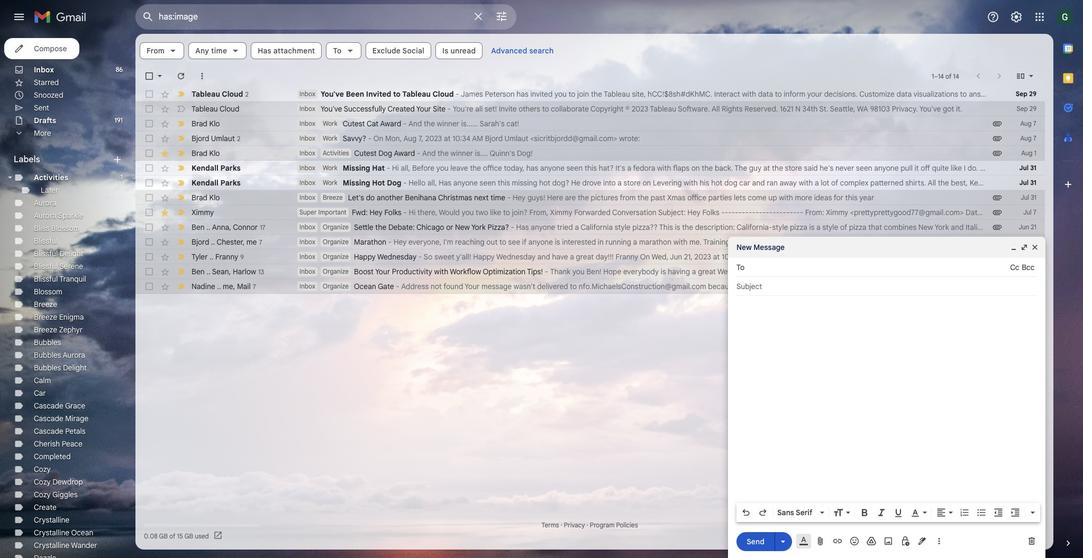 Task type: vqa. For each thing, say whether or not it's contained in the screenshot.
the Quickly
no



Task type: describe. For each thing, give the bounding box(es) containing it.
footer inside main content
[[136, 521, 1045, 542]]

formatting options toolbar
[[737, 504, 1041, 523]]

advanced search
[[491, 46, 554, 56]]

you left ben!
[[573, 267, 585, 277]]

underline ‪(⌘u)‬ image
[[894, 509, 904, 519]]

at left 4:26
[[1041, 208, 1048, 218]]

2023 right 20, at the right top of page
[[842, 267, 858, 277]]

hey up join?
[[513, 193, 526, 203]]

insert link ‪(⌘k)‬ image
[[833, 537, 843, 547]]

pop out image
[[1021, 243, 1029, 252]]

blissful tranquil link
[[34, 275, 86, 284]]

20,
[[829, 267, 840, 277]]

<terryturtle85@gmail.com>
[[793, 252, 885, 262]]

191
[[114, 116, 123, 124]]

kendall for missing hot dog - hello all, has anyone seen this missing hot dog? he drove into a store on  levering with his hot dog car and ran away with a lot of complex patterned  shirts. all the best, kendall
[[192, 178, 219, 188]]

1 gb from the left
[[159, 533, 168, 541]]

1 your from the left
[[808, 89, 823, 99]]

marathon - hey everyone, i'm reaching out to see if anyone is interested in running a  marathon with me. training will be at 5am on saturdays near the beach where  we will be running 6 miles. please let me know
[[354, 238, 1055, 247]]

0 horizontal spatial franny
[[215, 252, 238, 262]]

0 horizontal spatial this
[[498, 178, 510, 188]]

0 vertical spatial your
[[416, 104, 431, 114]]

activities inside row
[[323, 149, 349, 157]]

hey down do
[[370, 208, 383, 218]]

34th
[[803, 104, 818, 114]]

crystalline ocean
[[34, 529, 93, 538]]

in
[[598, 238, 604, 247]]

2023 down "marathon - hey everyone, i'm reaching out to see if anyone is interested in running a  marathon with me. training will be at 5am on saturdays near the beach where  we will be running 6 miles. please let me know"
[[695, 252, 712, 262]]

Message Body text field
[[737, 302, 1037, 501]]

inbox for savvy? - on mon, aug 7, 2023 at 10:34 am bjord umlaut <sicritbjordd@gmail.com> wrote:
[[300, 134, 315, 142]]

is down from:
[[810, 223, 815, 232]]

is right this
[[675, 223, 680, 232]]

any time button
[[189, 42, 247, 59]]

98103
[[870, 104, 890, 114]]

1 has attachment image from the top
[[992, 133, 1003, 144]]

21 for thank you ben! hope everybody is having a great wednesday!! harlow on tue,  jun 20, 2023 at 1:44 pm sean paul <sean.paul032000@gmail.com> wrote: on  tu
[[1031, 268, 1037, 276]]

.. for sean
[[207, 267, 210, 277]]

2 ximmy from the left
[[550, 208, 573, 218]]

hcc!$8sh#dkhmc.
[[648, 89, 713, 99]]

gmail image
[[34, 6, 92, 28]]

2 vertical spatial jul 31
[[1021, 194, 1037, 202]]

2 jun 21 from the top
[[1019, 238, 1037, 246]]

wasn't
[[514, 282, 536, 292]]

aug 7 for savvy? - on mon, aug 7, 2023 at 10:34 am bjord umlaut <sicritbjordd@gmail.com> wrote:
[[1021, 134, 1037, 142]]

tableau up "copyright"
[[604, 89, 630, 99]]

2 14 from the left
[[954, 72, 960, 80]]

2 vertical spatial all
[[928, 178, 936, 188]]

3 style from the left
[[823, 223, 839, 232]]

insert files using drive image
[[867, 537, 877, 547]]

29 for it.
[[1030, 105, 1037, 113]]

0 vertical spatial on
[[692, 164, 700, 173]]

boost your productivity with workflow optimization tips! - thank you ben! hope everybody is having a great wednesday!! harlow on tue,  jun 20, 2023 at 1:44 pm sean paul <sean.paul032000@gmail.com> wrote: on  tu
[[354, 267, 1084, 277]]

because
[[708, 282, 737, 292]]

tyler
[[192, 252, 208, 262]]

cloud up site
[[433, 89, 454, 99]]

missing for missing hat - hi all, before you leave the office today, has anyone seen this hat? it's a  fedora with flaps on the back. the guy at the store said he's never seen  anyone pull it off quite like i do. all the
[[343, 164, 370, 173]]

1 horizontal spatial umlaut
[[505, 134, 529, 143]]

create link
[[34, 503, 57, 513]]

0 vertical spatial blossom
[[51, 224, 80, 233]]

1 vertical spatial all,
[[428, 178, 437, 188]]

2023 right "©" on the right
[[632, 104, 649, 114]]

7 row from the top
[[136, 176, 1045, 191]]

tableau down the tableau cloud 2
[[192, 104, 218, 114]]

0 vertical spatial the
[[735, 164, 748, 173]]

search mail image
[[139, 7, 158, 26]]

anyone down from,
[[531, 223, 556, 232]]

0 vertical spatial has
[[517, 89, 529, 99]]

a right it's
[[628, 164, 632, 173]]

0 vertical spatial and
[[752, 178, 765, 188]]

row containing bjord
[[136, 235, 1055, 250]]

another
[[377, 193, 403, 203]]

hey right subject:
[[688, 208, 701, 218]]

has attachment
[[258, 46, 315, 56]]

to left join?
[[503, 208, 510, 218]]

forwarded
[[575, 208, 611, 218]]

0 horizontal spatial sean
[[212, 267, 229, 277]]

missing
[[512, 178, 538, 188]]

response
[[999, 282, 1030, 292]]

lot
[[821, 178, 830, 188]]

2 gb from the left
[[185, 533, 193, 541]]

to down the thank
[[570, 282, 577, 292]]

you've down visualizations
[[920, 104, 941, 114]]

of up the near
[[841, 223, 848, 232]]

0 horizontal spatial umlaut
[[211, 134, 235, 143]]

sans
[[778, 509, 794, 518]]

lets
[[734, 193, 746, 203]]

sep 29 for it.
[[1017, 105, 1037, 113]]

a down from:
[[817, 223, 821, 232]]

inbox inside inbox you've been invited to tableau cloud - james peterson has invited you to join the tableau site, hcc!$8sh#dkhmc.  interact with data to inform your decisions. customize data visualizations  to answer your questions. share disc
[[300, 90, 315, 98]]

10:34
[[453, 134, 471, 143]]

on left mon,
[[374, 134, 383, 143]]

2 horizontal spatial new
[[919, 223, 934, 232]]

row containing tyler
[[136, 250, 1076, 265]]

labels heading
[[14, 155, 112, 165]]

undo ‪(⌘z)‬ image
[[741, 508, 752, 519]]

blissful for blissful delight
[[34, 249, 58, 259]]

new message dialog
[[728, 237, 1046, 559]]

ago
[[1025, 522, 1036, 530]]

0 horizontal spatial hi
[[392, 164, 399, 173]]

you've for you've been invited to tableau cloud
[[321, 89, 344, 99]]

is....
[[475, 149, 488, 158]]

day!!!
[[596, 252, 614, 262]]

21 inside last account activity: 21 hours ago details
[[1000, 522, 1006, 530]]

Subject field
[[737, 282, 1037, 292]]

, for chester
[[243, 237, 245, 247]]

brad for cutest dog award
[[192, 149, 207, 158]]

cloud for tableau cloud
[[220, 104, 239, 114]]

2 your from the left
[[995, 89, 1010, 99]]

found
[[444, 282, 463, 292]]

off
[[921, 164, 930, 173]]

nadine
[[192, 282, 215, 291]]

2 horizontal spatial be
[[926, 238, 934, 247]]

my
[[910, 252, 920, 262]]

1 14 from the left
[[938, 72, 944, 80]]

disc
[[1070, 89, 1084, 99]]

tableau down "hcc!$8sh#dkhmc."
[[650, 104, 677, 114]]

1 vertical spatial pm
[[884, 267, 895, 277]]

brad for let's do another benihana christmas next time
[[192, 193, 207, 203]]

to left inform
[[775, 89, 782, 99]]

with left his
[[684, 178, 698, 188]]

join
[[578, 89, 589, 99]]

a left lot
[[815, 178, 819, 188]]

winner for is......
[[437, 119, 460, 129]]

to right out
[[500, 238, 507, 247]]

award for cutest dog award
[[394, 149, 415, 158]]

a right the tried
[[575, 223, 579, 232]]

blissful for blissful tranquil
[[34, 275, 58, 284]]

1 vertical spatial 1
[[1035, 149, 1037, 157]]

completed
[[34, 453, 71, 462]]

2 vertical spatial wrote:
[[1043, 267, 1063, 277]]

cozy for cozy giggles
[[34, 491, 51, 500]]

labels navigation
[[0, 34, 136, 559]]

2 pizza from the left
[[849, 223, 867, 232]]

blissful delight
[[34, 249, 83, 259]]

2 york from the left
[[935, 223, 949, 232]]

2 folks from the left
[[703, 208, 720, 218]]

breeze for breeze link
[[34, 300, 57, 310]]

terms
[[542, 522, 559, 530]]

0 horizontal spatial wrote:
[[619, 134, 640, 143]]

at right guy
[[764, 164, 770, 173]]

tableau cloud
[[192, 104, 239, 114]]

answer
[[969, 89, 994, 99]]

to right unable
[[885, 282, 892, 292]]

super
[[300, 209, 317, 216]]

2 vertical spatial aurora
[[63, 351, 85, 360]]

1 vertical spatial wrote:
[[887, 252, 908, 262]]

0 horizontal spatial harlow
[[233, 267, 256, 277]]

with right up
[[779, 193, 793, 203]]

next
[[474, 193, 489, 203]]

aug for on mon, aug 7, 2023 at 10:34 am bjord umlaut <sicritbjordd@gmail.com> wrote:
[[1021, 134, 1032, 142]]

italian
[[966, 223, 986, 232]]

minimize image
[[1010, 243, 1018, 252]]

close image
[[1031, 243, 1040, 252]]

1 horizontal spatial store
[[785, 164, 802, 173]]

have
[[552, 252, 568, 262]]

29 for questions.
[[1030, 90, 1037, 98]]

support image
[[987, 11, 1000, 23]]

at left 10:34
[[444, 134, 451, 143]]

1 horizontal spatial harlow
[[763, 267, 786, 277]]

jul for hello all, has anyone seen this missing hot dog? he drove into a store on  levering with his hot dog car and ran away with a lot of complex patterned  shirts. all the best, kendall
[[1020, 179, 1029, 187]]

6 row from the top
[[136, 161, 1045, 176]]

0 horizontal spatial seen
[[480, 178, 496, 188]]

to left join
[[569, 89, 576, 99]]

0 horizontal spatial office
[[483, 164, 502, 173]]

on up everybody
[[640, 252, 650, 262]]

cc link
[[1011, 261, 1020, 274]]

of up visualizations
[[946, 72, 952, 80]]

main menu image
[[13, 11, 25, 23]]

brad klo for let's do another benihana christmas next time
[[192, 193, 220, 203]]

2023 right 7,
[[425, 134, 442, 143]]

7 inside the bjord .. chester , me 7
[[259, 238, 262, 246]]

1 horizontal spatial be
[[810, 282, 819, 292]]

insert emoji ‪(⌘⇧2)‬ image
[[850, 537, 860, 547]]

into
[[603, 178, 616, 188]]

drafts link
[[34, 116, 56, 125]]

set!
[[485, 104, 497, 114]]

inbox for cutest dog award - and the winner is.... quinn's dog!
[[300, 149, 315, 157]]

cascade for cascade grace
[[34, 402, 63, 411]]

1 horizontal spatial great
[[698, 267, 716, 277]]

with up levering
[[657, 164, 672, 173]]

<sean.paul032000@gmail.com>
[[932, 267, 1041, 277]]

with left me.
[[674, 238, 688, 247]]

more options image
[[936, 537, 943, 547]]

anyone right if
[[529, 238, 553, 247]]

2 wed, from the left
[[1016, 252, 1033, 262]]

0 vertical spatial or
[[446, 223, 453, 232]]

is left having on the right top of the page
[[661, 267, 666, 277]]

crystalline for wander
[[34, 542, 69, 551]]

.. for chester
[[211, 237, 215, 247]]

toppings
[[1038, 223, 1067, 232]]

new inside dialog
[[737, 243, 752, 252]]

is left full
[[941, 252, 947, 262]]

1 vertical spatial all
[[980, 164, 989, 173]]

we
[[902, 238, 911, 247]]

and for and the winner is...... sarah's cat!
[[409, 119, 422, 129]]

patterned
[[871, 178, 904, 188]]

0 horizontal spatial from
[[620, 193, 636, 203]]

attach files image
[[816, 537, 826, 547]]

peace
[[62, 440, 82, 449]]

1 vertical spatial blossom
[[34, 287, 62, 297]]

1 horizontal spatial has
[[439, 178, 452, 188]]

delight for bubbles delight
[[63, 364, 87, 373]]

you down cutest dog award - and the winner is.... quinn's dog!
[[437, 164, 449, 173]]

hey down debate:
[[394, 238, 407, 247]]

quinn's
[[490, 149, 515, 158]]

bubbles for delight
[[34, 364, 61, 373]]

1 horizontal spatial this
[[585, 164, 597, 173]]

you left two
[[462, 208, 474, 218]]

0 horizontal spatial be
[[745, 238, 753, 247]]

a right having on the right top of the page
[[692, 267, 696, 277]]

1 crystalline from the top
[[34, 516, 69, 526]]

is left unable
[[853, 282, 858, 292]]

from,
[[530, 208, 549, 218]]

a right the have
[[570, 252, 574, 262]]

0 horizontal spatial new
[[455, 223, 470, 232]]

0 horizontal spatial on
[[643, 178, 651, 188]]

has attachment image for and the winner is.... quinn's dog!
[[992, 148, 1003, 159]]

2 vertical spatial your
[[465, 282, 480, 292]]

sep for it.
[[1017, 105, 1028, 113]]

anyone up dog?
[[540, 164, 565, 173]]

found,
[[820, 282, 842, 292]]

with up more
[[799, 178, 813, 188]]

row containing ximmy
[[136, 205, 1077, 220]]

award for cutest cat award
[[380, 119, 401, 129]]

anyone down leave
[[454, 178, 478, 188]]

peterson
[[485, 89, 515, 99]]

on left tu
[[1065, 267, 1075, 277]]

, for me
[[233, 282, 235, 291]]

0 vertical spatial dog
[[379, 149, 392, 158]]

training
[[704, 238, 730, 247]]

two
[[476, 208, 488, 218]]

work for missing hot dog - hello all, has anyone seen this missing hot dog? he drove into a store on  levering with his hot dog car and ran away with a lot of complex patterned  shirts. all the best, kendall
[[323, 179, 338, 187]]

bliss blossom link
[[34, 224, 80, 233]]

brad klo for cutest cat award
[[192, 119, 220, 129]]

you're
[[453, 104, 474, 114]]

let's do another benihana christmas next time - hey guys! here are the pictures from the past xmas office parties lets come  up with more ideas for this year
[[348, 193, 875, 203]]

from button
[[140, 42, 184, 59]]

organize for settle
[[323, 223, 349, 231]]

1 vertical spatial hi
[[409, 208, 416, 218]]

anyone up patterned
[[875, 164, 899, 173]]

5 row from the top
[[136, 146, 1045, 161]]

compose
[[34, 44, 67, 53]]

1 wednesday from the left
[[377, 252, 417, 262]]

cozy link
[[34, 465, 51, 475]]

1 vertical spatial has
[[527, 164, 538, 173]]

1 for 1 14 of 14
[[932, 72, 935, 80]]

you up the collaborate
[[555, 89, 567, 99]]

breeze enigma
[[34, 313, 84, 322]]

at left '1:44'
[[860, 267, 867, 277]]

cat
[[367, 119, 379, 129]]

new message
[[737, 243, 785, 252]]

details
[[1017, 533, 1036, 540]]

main content containing from
[[136, 34, 1084, 551]]

a right into
[[618, 178, 622, 188]]

is up the have
[[555, 238, 560, 247]]

1 style from the left
[[615, 223, 631, 232]]

ideas
[[814, 193, 832, 203]]

dog?
[[552, 178, 570, 188]]

from:
[[806, 208, 825, 218]]

breeze for breeze enigma
[[34, 313, 57, 322]]

2023 right 16,
[[1022, 208, 1039, 218]]

cherish
[[34, 440, 60, 449]]

sent link
[[34, 103, 49, 113]]

complex
[[840, 178, 869, 188]]

to down the invited
[[542, 104, 549, 114]]

software.
[[678, 104, 710, 114]]

1 bubbles from the top
[[34, 338, 61, 348]]

inbox you've been invited to tableau cloud - james peterson has invited you to join the tableau site, hcc!$8sh#dkhmc.  interact with data to inform your decisions. customize data visualizations  to answer your questions. share disc
[[300, 89, 1084, 99]]

last
[[937, 522, 949, 530]]

numbered list ‪(⌘⇧7)‬ image
[[960, 508, 970, 519]]

2 for bjord umlaut
[[237, 135, 240, 143]]

.. for anna
[[207, 223, 210, 232]]

, for anna
[[229, 223, 231, 232]]

snoozed
[[34, 91, 63, 100]]

0 vertical spatial all,
[[401, 164, 410, 173]]

tableau up the created
[[402, 89, 431, 99]]

to up 'it.'
[[961, 89, 967, 99]]

bliss blossom
[[34, 224, 80, 233]]

to up the created
[[393, 89, 401, 99]]

1 horizontal spatial from
[[1069, 223, 1084, 232]]

kendall parks for missing hat - hi all, before you leave the office today, has anyone seen this hat? it's a  fedora with flaps on the back. the guy at the store said he's never seen  anyone pull it off quite like i do. all the
[[192, 164, 241, 173]]

more formatting options image
[[1028, 508, 1039, 519]]

organize for ocean
[[323, 283, 349, 291]]

breeze up important
[[323, 194, 343, 202]]

3 row from the top
[[136, 116, 1045, 131]]

1 wed, from the left
[[652, 252, 669, 262]]

on left tue,
[[788, 267, 798, 277]]

grace
[[65, 402, 85, 411]]

super important fwd: hey folks - hi there, would you two like to join? from, ximmy forwarded conversation  subject: hey folks ------------------------ from: ximmy  <prettyprettygood77@gmail.com> date: fri, jun 16, 2023 at 4:26 pm
[[300, 208, 1077, 218]]

jul 31 for like
[[1020, 164, 1037, 172]]

on down 'minimize' icon in the right of the page
[[1005, 252, 1015, 262]]

1 vertical spatial or
[[844, 282, 851, 292]]

2 horizontal spatial has
[[516, 223, 529, 232]]

of left 15
[[169, 533, 175, 541]]

2 data from the left
[[897, 89, 912, 99]]

bulleted list ‪(⌘⇧8)‬ image
[[977, 508, 987, 519]]

0 vertical spatial am
[[472, 134, 483, 143]]

has attachment image for -
[[992, 207, 1003, 218]]

with down jul 7 on the top right of page
[[1022, 223, 1036, 232]]

jul for hi there, would you two like to join? from, ximmy forwarded conversation  subject: hey folks ------------------------ from: ximmy  <prettyprettygood77@gmail.com> date: fri, jun 16, 2023 at 4:26 pm
[[1024, 209, 1032, 216]]

with up reserved.
[[742, 89, 756, 99]]

breeze for breeze zephyr
[[34, 326, 57, 335]]

everyone,
[[409, 238, 442, 247]]

1 row from the top
[[136, 87, 1084, 102]]

kendall parks for missing hot dog - hello all, has anyone seen this missing hot dog? he drove into a store on  levering with his hot dog car and ran away with a lot of complex patterned  shirts. all the best, kendall
[[192, 178, 241, 188]]

tu
[[1077, 267, 1084, 277]]

cascade for cascade petals
[[34, 427, 63, 437]]

21 for has anyone tried a california style pizza?? this is the description:  california-style pizza is a style of pizza that combines new york and  italian thin crust with toppings from
[[1031, 223, 1037, 231]]

inbox for missing hot dog - hello all, has anyone seen this missing hot dog? he drove into a store on  levering with his hot dog car and ran away with a lot of complex patterned  shirts. all the best, kendall
[[300, 179, 315, 187]]

ran
[[767, 178, 778, 188]]

it.
[[956, 104, 963, 114]]

sans serif option
[[775, 508, 818, 519]]

and for and the winner is.... quinn's dog!
[[422, 149, 436, 158]]

1 vertical spatial like
[[490, 208, 502, 218]]



Task type: locate. For each thing, give the bounding box(es) containing it.
crystalline for ocean
[[34, 529, 69, 538]]

2 for tableau cloud
[[245, 90, 249, 98]]

1 will from the left
[[732, 238, 743, 247]]

1 horizontal spatial time
[[491, 193, 506, 203]]

main content
[[136, 34, 1084, 551]]

0 horizontal spatial data
[[758, 89, 773, 99]]

delight for blissful delight
[[60, 249, 83, 259]]

1 vertical spatial and
[[951, 223, 964, 232]]

1 21, from the left
[[684, 252, 693, 262]]

you've for you've successfully created your site
[[321, 104, 342, 114]]

1 horizontal spatial new
[[737, 243, 752, 252]]

None checkbox
[[144, 104, 155, 114], [144, 119, 155, 129], [144, 133, 155, 144], [144, 163, 155, 174], [144, 178, 155, 188], [144, 193, 155, 203], [144, 207, 155, 218], [144, 237, 155, 248], [144, 252, 155, 263], [144, 104, 155, 114], [144, 119, 155, 129], [144, 133, 155, 144], [144, 163, 155, 174], [144, 178, 155, 188], [144, 193, 155, 203], [144, 207, 155, 218], [144, 237, 155, 248], [144, 252, 155, 263]]

later link
[[41, 186, 58, 195]]

2 vertical spatial 31
[[1031, 194, 1037, 202]]

footer
[[136, 521, 1045, 542]]

1 klo from the top
[[209, 119, 220, 129]]

1 pizza from the left
[[790, 223, 808, 232]]

None checkbox
[[144, 71, 155, 82], [144, 89, 155, 100], [144, 148, 155, 159], [144, 222, 155, 233], [144, 267, 155, 277], [144, 282, 155, 292], [144, 71, 155, 82], [144, 89, 155, 100], [144, 148, 155, 159], [144, 222, 155, 233], [144, 267, 155, 277], [144, 282, 155, 292]]

happy wednesday
[[354, 252, 417, 262]]

1 horizontal spatial ocean
[[354, 282, 376, 292]]

optimization
[[483, 267, 526, 277]]

3 brad from the top
[[192, 193, 207, 203]]

ben
[[192, 223, 205, 232], [192, 267, 205, 277]]

2 hot from the left
[[712, 178, 723, 188]]

brad klo
[[192, 119, 220, 129], [192, 149, 220, 158], [192, 193, 220, 203]]

1 horizontal spatial on
[[692, 164, 700, 173]]

1 happy from the left
[[354, 252, 376, 262]]

1 horizontal spatial happy
[[473, 252, 495, 262]]

hope
[[604, 267, 622, 277]]

0 horizontal spatial 1
[[120, 174, 123, 182]]

i
[[964, 164, 966, 173]]

a
[[628, 164, 632, 173], [618, 178, 622, 188], [815, 178, 819, 188], [575, 223, 579, 232], [817, 223, 821, 232], [633, 238, 637, 247], [570, 252, 574, 262], [692, 267, 696, 277]]

jun 21 for thank you ben! hope everybody is having a great wednesday!! harlow on tue,  jun 20, 2023 at 1:44 pm sean paul <sean.paul032000@gmail.com> wrote: on  tu
[[1019, 268, 1037, 276]]

1 horizontal spatial your
[[416, 104, 431, 114]]

3 organize from the top
[[323, 253, 349, 261]]

2 down tableau cloud
[[237, 135, 240, 143]]

has attachment image for toppings
[[992, 222, 1003, 233]]

2 brad klo from the top
[[192, 149, 220, 158]]

7 for hi there, would you two like to join? from, ximmy forwarded conversation  subject: hey folks ------------------------ from: ximmy  <prettyprettygood77@gmail.com> date: fri, jun 16, 2023 at 4:26 pm
[[1034, 209, 1037, 216]]

inbox for missing hat - hi all, before you leave the office today, has anyone seen this hat? it's a  fedora with flaps on the back. the guy at the store said he's never seen  anyone pull it off quite like i do. all the
[[300, 164, 315, 172]]

1 vertical spatial 31
[[1031, 179, 1037, 187]]

exclude
[[372, 46, 401, 56]]

pull
[[901, 164, 913, 173]]

organize for marathon
[[323, 238, 349, 246]]

store
[[785, 164, 802, 173], [624, 178, 641, 188]]

all right shirts.
[[928, 178, 936, 188]]

cutest cat award - and the winner is...... sarah's cat!
[[343, 119, 519, 129]]

1 horizontal spatial the
[[984, 282, 997, 292]]

ximmy up anna
[[192, 208, 214, 218]]

of right lot
[[832, 178, 839, 188]]

to down search mail text field
[[333, 46, 342, 56]]

mon,
[[385, 134, 402, 143]]

2 aug 7 from the top
[[1021, 134, 1037, 142]]

2 bubbles from the top
[[34, 351, 61, 360]]

7 for and the winner is...... sarah's cat!
[[1034, 120, 1037, 128]]

winner down 10:34
[[451, 149, 473, 158]]

2 running from the left
[[936, 238, 962, 247]]

2 work from the top
[[323, 134, 338, 142]]

bubbles down bubbles link
[[34, 351, 61, 360]]

0 vertical spatial great
[[576, 252, 594, 262]]

0 horizontal spatial time
[[211, 46, 227, 56]]

blissful serene link
[[34, 262, 83, 272]]

bubbles up calm link
[[34, 364, 61, 373]]

1 horizontal spatial to
[[737, 263, 745, 273]]

and left the have
[[538, 252, 550, 262]]

folks
[[385, 208, 402, 218], [703, 208, 720, 218]]

inbox for settle the debate: chicago or new york pizza? - has anyone tried a california style pizza?? this is the description:  california-style pizza is a style of pizza that combines new york and  italian thin crust with toppings from
[[300, 223, 315, 231]]

bcc
[[1022, 263, 1035, 273]]

has attachment image
[[992, 133, 1003, 144], [992, 207, 1003, 218], [992, 222, 1003, 233]]

0 horizontal spatial or
[[446, 223, 453, 232]]

bjord for savvy?
[[192, 134, 209, 143]]

1 vertical spatial crystalline
[[34, 529, 69, 538]]

1 missing from the top
[[343, 164, 370, 173]]

ben down tyler
[[192, 267, 205, 277]]

2 happy from the left
[[473, 252, 495, 262]]

10 row from the top
[[136, 220, 1084, 235]]

crystalline down crystalline ocean link
[[34, 542, 69, 551]]

13 row from the top
[[136, 265, 1084, 279]]

be down the california-
[[745, 238, 753, 247]]

4 work from the top
[[323, 179, 338, 187]]

has attachment image left aug 1
[[992, 148, 1003, 159]]

new left terry
[[737, 243, 752, 252]]

time inside row
[[491, 193, 506, 203]]

has attachment image up the please
[[992, 222, 1003, 233]]

0 horizontal spatial wednesday
[[377, 252, 417, 262]]

12 row from the top
[[136, 250, 1076, 265]]

1 inside labels navigation
[[120, 174, 123, 182]]

1 · from the left
[[561, 522, 563, 530]]

any time
[[195, 46, 227, 56]]

ximmy up the tried
[[550, 208, 573, 218]]

invited
[[366, 89, 391, 99]]

insert signature image
[[917, 537, 928, 547]]

0 vertical spatial sep 29
[[1016, 90, 1037, 98]]

share
[[1049, 89, 1068, 99]]

14
[[938, 72, 944, 80], [954, 72, 960, 80]]

2 vertical spatial this
[[846, 193, 858, 203]]

sep 29 for questions.
[[1016, 90, 1037, 98]]

missing hat - hi all, before you leave the office today, has anyone seen this hat? it's a  fedora with flaps on the back. the guy at the store said he's never seen  anyone pull it off quite like i do. all the
[[343, 164, 1002, 173]]

0 horizontal spatial store
[[624, 178, 641, 188]]

0 horizontal spatial pm
[[884, 267, 895, 277]]

None search field
[[136, 4, 517, 30]]

3 jun 21 from the top
[[1019, 253, 1037, 261]]

2 has attachment image from the top
[[992, 148, 1003, 159]]

inbox inside labels navigation
[[34, 65, 54, 75]]

savvy?
[[343, 134, 366, 143]]

1 horizontal spatial gb
[[185, 533, 193, 541]]

or down would
[[446, 223, 453, 232]]

me right "let"
[[1025, 238, 1036, 247]]

7 right mail
[[253, 283, 256, 291]]

please
[[991, 238, 1013, 247]]

bjord down sarah's
[[485, 134, 503, 143]]

bold ‪(⌘b)‬ image
[[860, 508, 870, 519]]

data up reserved.
[[758, 89, 773, 99]]

pizza up beach
[[849, 223, 867, 232]]

time inside dropdown button
[[211, 46, 227, 56]]

1 vertical spatial dog
[[387, 178, 402, 188]]

hey
[[513, 193, 526, 203], [370, 208, 383, 218], [688, 208, 701, 218], [394, 238, 407, 247]]

got
[[943, 104, 955, 114]]

0 horizontal spatial all
[[712, 104, 720, 114]]

1 horizontal spatial 21,
[[1049, 252, 1057, 262]]

has attachment image down answer
[[992, 133, 1003, 144]]

me down connor at the top of page
[[247, 237, 257, 247]]

bjord .. chester , me 7
[[192, 237, 262, 247]]

or right found,
[[844, 282, 851, 292]]

california-
[[737, 223, 773, 232]]

1 folks from the left
[[385, 208, 402, 218]]

has attachment image for and the winner is...... sarah's cat!
[[992, 119, 1003, 129]]

inform
[[784, 89, 806, 99]]

2 klo from the top
[[209, 149, 220, 158]]

organize for boost
[[323, 268, 349, 276]]

0 vertical spatial award
[[380, 119, 401, 129]]

3 work from the top
[[323, 164, 338, 172]]

jul for hi all, before you leave the office today, has anyone seen this hat? it's a  fedora with flaps on the back. the guy at the store said he's never seen  anyone pull it off quite like i do. all the
[[1020, 164, 1029, 172]]

inbox inside inbox you've successfully created your site - you're all set! invite others to collaborate copyright © 2023 tableau  software. all rights reserved. 1621 n 34th st. seattle, wa 98103 privacy.  you've got it.
[[300, 105, 315, 113]]

cozy for cozy 'link'
[[34, 465, 51, 475]]

2 brad from the top
[[192, 149, 207, 158]]

your down happy wednesday at the left of the page
[[375, 267, 390, 277]]

discard draft ‪(⌘⇧d)‬ image
[[1027, 537, 1037, 547]]

2 horizontal spatial me
[[1025, 238, 1036, 247]]

has up others
[[517, 89, 529, 99]]

on down the fedora
[[643, 178, 651, 188]]

unread
[[451, 46, 476, 56]]

brad klo down tableau cloud
[[192, 119, 220, 129]]

york down two
[[472, 223, 486, 232]]

1 blissful from the top
[[34, 237, 58, 246]]

1 horizontal spatial york
[[935, 223, 949, 232]]

work for missing hat - hi all, before you leave the office today, has anyone seen this hat? it's a  fedora with flaps on the back. the guy at the store said he's never seen  anyone pull it off quite like i do. all the
[[323, 164, 338, 172]]

flaps
[[673, 164, 690, 173]]

3 cozy from the top
[[34, 491, 51, 500]]

21 for so sweet y'all! happy wednesday and have a great day!!! franny on wed, jun  21, 2023 at 10:14 am terry turtle <terryturtle85@gmail.com> wrote: my heart  is full right now
[[1031, 253, 1037, 261]]

1 vertical spatial award
[[394, 149, 415, 158]]

missing for missing hot dog - hello all, has anyone seen this missing hot dog? he drove into a store on  levering with his hot dog car and ran away with a lot of complex patterned  shirts. all the best, kendall
[[343, 178, 370, 188]]

1 horizontal spatial sean
[[896, 267, 913, 277]]

me.
[[690, 238, 702, 247]]

29 left share
[[1030, 90, 1037, 98]]

jun 21 for so sweet y'all! happy wednesday and have a great day!!! franny on wed, jun  21, 2023 at 10:14 am terry turtle <terryturtle85@gmail.com> wrote: my heart  is full right now
[[1019, 253, 1037, 261]]

rights
[[722, 104, 743, 114]]

1 parks from the top
[[220, 164, 241, 173]]

jul for hey guys! here are the pictures from the past xmas office parties lets come  up with more ideas for this year
[[1021, 194, 1030, 202]]

toggle split pane mode image
[[1016, 71, 1026, 82]]

breeze down breeze link
[[34, 313, 57, 322]]

2 vertical spatial brad
[[192, 193, 207, 203]]

cloud
[[222, 89, 243, 99], [433, 89, 454, 99], [220, 104, 239, 114]]

pictures
[[591, 193, 618, 203]]

1 brad from the top
[[192, 119, 207, 129]]

1 brad klo from the top
[[192, 119, 220, 129]]

seen
[[567, 164, 583, 173], [857, 164, 873, 173], [480, 178, 496, 188]]

2 wednesday from the left
[[497, 252, 536, 262]]

tips!
[[527, 267, 543, 277]]

clear search image
[[468, 6, 489, 27]]

everybody
[[623, 267, 659, 277]]

hat
[[372, 164, 385, 173]]

0 horizontal spatial happy
[[354, 252, 376, 262]]

kendall for missing hat - hi all, before you leave the office today, has anyone seen this hat? it's a  fedora with flaps on the back. the guy at the store said he's never seen  anyone pull it off quite like i do. all the
[[192, 164, 219, 173]]

any
[[195, 46, 209, 56]]

21 right pop out icon
[[1031, 238, 1037, 246]]

1 jun 21 from the top
[[1019, 223, 1037, 231]]

0 vertical spatial like
[[951, 164, 962, 173]]

chester
[[217, 237, 243, 247]]

2 parks from the top
[[220, 178, 241, 188]]

bjord up tyler
[[192, 237, 209, 247]]

aug for and the winner is.... quinn's dog!
[[1022, 149, 1033, 157]]

klo for cutest cat award - and the winner is...... sarah's cat!
[[209, 119, 220, 129]]

tableau up tableau cloud
[[192, 89, 220, 99]]

cloud for tableau cloud 2
[[222, 89, 243, 99]]

dog up the hat
[[379, 149, 392, 158]]

0 horizontal spatial me
[[223, 282, 233, 291]]

away
[[780, 178, 797, 188]]

86
[[116, 66, 123, 74]]

3 bubbles from the top
[[34, 364, 61, 373]]

14 row from the top
[[136, 279, 1077, 294]]

folks down another at the left
[[385, 208, 402, 218]]

1 vertical spatial missing
[[343, 178, 370, 188]]

work for savvy? - on mon, aug 7, 2023 at 10:34 am bjord umlaut <sicritbjordd@gmail.com> wrote:
[[323, 134, 338, 142]]

was:
[[1032, 282, 1047, 292]]

dog up another at the left
[[387, 178, 402, 188]]

1 cozy from the top
[[34, 465, 51, 475]]

ben for anna
[[192, 223, 205, 232]]

redo ‪(⌘y)‬ image
[[758, 508, 769, 519]]

aurora link
[[34, 198, 56, 208]]

activities inside labels navigation
[[34, 173, 68, 183]]

has attachment image
[[992, 119, 1003, 129], [992, 148, 1003, 159], [992, 193, 1003, 203]]

blissful down blissful link
[[34, 249, 58, 259]]

1 horizontal spatial style
[[773, 223, 788, 232]]

attachment
[[274, 46, 315, 56]]

at left 10:14
[[713, 252, 720, 262]]

all, left before
[[401, 164, 410, 173]]

1 data from the left
[[758, 89, 773, 99]]

1 york from the left
[[472, 223, 486, 232]]

blossom down sparkle
[[51, 224, 80, 233]]

jun
[[998, 208, 1010, 218], [1019, 223, 1030, 231], [1019, 238, 1030, 246], [670, 252, 682, 262], [1034, 252, 1047, 262], [1019, 253, 1030, 261], [815, 267, 827, 277], [1019, 268, 1030, 276]]

it
[[915, 164, 919, 173]]

jun 21 for has anyone tried a california style pizza?? this is the description:  california-style pizza is a style of pizza that combines new york and  italian thin crust with toppings from
[[1019, 223, 1037, 231]]

insert photo image
[[883, 537, 894, 547]]

2 inside the tableau cloud 2
[[245, 90, 249, 98]]

1 vertical spatial the
[[984, 282, 997, 292]]

has up christmas
[[439, 178, 452, 188]]

1 horizontal spatial 14
[[954, 72, 960, 80]]

1 horizontal spatial running
[[936, 238, 962, 247]]

4 row from the top
[[136, 131, 1045, 146]]

cascade for cascade mirage
[[34, 414, 63, 424]]

4 blissful from the top
[[34, 275, 58, 284]]

3 cascade from the top
[[34, 427, 63, 437]]

footer containing terms
[[136, 521, 1045, 542]]

sean up receive
[[896, 267, 913, 277]]

is unread
[[443, 46, 476, 56]]

at left 5am in the top of the page
[[755, 238, 762, 247]]

ben .. anna , connor 17
[[192, 223, 266, 232]]

2 cascade from the top
[[34, 414, 63, 424]]

conversation
[[612, 208, 657, 218]]

to inside new message dialog
[[737, 263, 745, 273]]

winner down site
[[437, 119, 460, 129]]

has down dog!
[[527, 164, 538, 173]]

and right car
[[752, 178, 765, 188]]

work
[[323, 120, 338, 128], [323, 134, 338, 142], [323, 164, 338, 172], [323, 179, 338, 187]]

2 vertical spatial bubbles
[[34, 364, 61, 373]]

2 organize from the top
[[323, 238, 349, 246]]

has attachment image down answer
[[992, 119, 1003, 129]]

0 horizontal spatial 14
[[938, 72, 944, 80]]

exclude social button
[[366, 42, 431, 59]]

, for sean
[[229, 267, 231, 277]]

brad for cutest cat award
[[192, 119, 207, 129]]

1 hot from the left
[[539, 178, 551, 188]]

italic ‪(⌘i)‬ image
[[877, 508, 887, 519]]

2 will from the left
[[913, 238, 924, 247]]

0 horizontal spatial gb
[[159, 533, 168, 541]]

blissful for blissful serene
[[34, 262, 58, 272]]

know
[[1038, 238, 1055, 247]]

pm right 4:26
[[1066, 208, 1077, 218]]

0 vertical spatial all
[[712, 104, 720, 114]]

1 horizontal spatial me
[[247, 237, 257, 247]]

has inside button
[[258, 46, 271, 56]]

guy
[[749, 164, 762, 173]]

1 horizontal spatial wednesday
[[497, 252, 536, 262]]

1 aug 7 from the top
[[1021, 120, 1037, 128]]

Search mail text field
[[159, 12, 466, 22]]

seen up he
[[567, 164, 583, 173]]

follow link to manage storage image
[[213, 531, 224, 542]]

ocean inside labels navigation
[[71, 529, 93, 538]]

2 vertical spatial on
[[780, 238, 789, 247]]

snoozed link
[[34, 91, 63, 100]]

1 horizontal spatial ximmy
[[550, 208, 573, 218]]

1 vertical spatial has attachment image
[[992, 207, 1003, 218]]

3 klo from the top
[[209, 193, 220, 203]]

2 row from the top
[[136, 102, 1045, 116]]

more send options image
[[778, 537, 789, 548]]

bubbles delight
[[34, 364, 87, 373]]

klo for let's do another benihana christmas next time - hey guys! here are the pictures from the past xmas office parties lets come  up with more ideas for this year
[[209, 193, 220, 203]]

0 horizontal spatial your
[[375, 267, 390, 277]]

2 inside bjord umlaut 2
[[237, 135, 240, 143]]

8 row from the top
[[136, 191, 1045, 205]]

and
[[752, 178, 765, 188], [951, 223, 964, 232], [538, 252, 550, 262]]

1 horizontal spatial ·
[[587, 522, 588, 530]]

2 horizontal spatial and
[[951, 223, 964, 232]]

breeze up bubbles link
[[34, 326, 57, 335]]

31 for kendall
[[1031, 179, 1037, 187]]

1 horizontal spatial franny
[[616, 252, 639, 262]]

1 cascade from the top
[[34, 402, 63, 411]]

2 missing from the top
[[343, 178, 370, 188]]

cc
[[1011, 263, 1020, 273]]

0 vertical spatial brad klo
[[192, 119, 220, 129]]

more button
[[0, 127, 127, 140]]

sep 29 down toggle split pane mode icon
[[1016, 90, 1037, 98]]

the left guy
[[735, 164, 748, 173]]

pizza??
[[633, 223, 658, 232]]

cozy for cozy dewdrop
[[34, 478, 51, 488]]

, down connor at the top of page
[[243, 237, 245, 247]]

2 cozy from the top
[[34, 478, 51, 488]]

wrote: up 550
[[1043, 267, 1063, 277]]

ben .. sean , harlow 13
[[192, 267, 264, 277]]

1 vertical spatial to
[[737, 263, 745, 273]]

with down the sweet
[[434, 267, 448, 277]]

inbox for ocean gate - address not found your message wasn't delivered to  nfo.michaelsconstruction@gmail.com because the address couldn't be found,  or is unable to receive mail. learn more the response was: 550 5.1.1
[[300, 283, 315, 291]]

franny down the bjord .. chester , me 7 on the left top of page
[[215, 252, 238, 262]]

1 horizontal spatial like
[[951, 164, 962, 173]]

ben for sean
[[192, 267, 205, 277]]

to down 10:14
[[737, 263, 745, 273]]

ben!
[[587, 267, 602, 277]]

2 vertical spatial has attachment image
[[992, 193, 1003, 203]]

bjord for marathon
[[192, 237, 209, 247]]

sean down tyler .. franny 9 in the top of the page
[[212, 267, 229, 277]]

blissful for blissful link
[[34, 237, 58, 246]]

has left attachment
[[258, 46, 271, 56]]

never
[[836, 164, 855, 173]]

1 vertical spatial 29
[[1030, 105, 1037, 113]]

winner for is....
[[451, 149, 473, 158]]

advanced search options image
[[491, 6, 512, 27]]

hot
[[372, 178, 385, 188]]

0 vertical spatial time
[[211, 46, 227, 56]]

tue,
[[799, 267, 813, 277]]

1 vertical spatial on
[[643, 178, 651, 188]]

y'all!
[[456, 252, 471, 262]]

0 horizontal spatial activities
[[34, 173, 68, 183]]

indent more ‪(⌘])‬ image
[[1010, 508, 1021, 519]]

you've left successfully
[[321, 104, 342, 114]]

1 horizontal spatial office
[[688, 193, 707, 203]]

11 row from the top
[[136, 235, 1055, 250]]

brad klo up anna
[[192, 193, 220, 203]]

0 horizontal spatial ximmy
[[192, 208, 214, 218]]

7 down 17
[[259, 238, 262, 246]]

hot left dog?
[[539, 178, 551, 188]]

2 blissful from the top
[[34, 249, 58, 259]]

0 vertical spatial has
[[258, 46, 271, 56]]

4 jun 21 from the top
[[1019, 268, 1037, 276]]

terms link
[[542, 522, 559, 530]]

1 kendall parks from the top
[[192, 164, 241, 173]]

to inside the to popup button
[[333, 46, 342, 56]]

bubbles for aurora
[[34, 351, 61, 360]]

row
[[136, 87, 1084, 102], [136, 102, 1045, 116], [136, 116, 1045, 131], [136, 131, 1045, 146], [136, 146, 1045, 161], [136, 161, 1045, 176], [136, 176, 1045, 191], [136, 191, 1045, 205], [136, 205, 1077, 220], [136, 220, 1084, 235], [136, 235, 1055, 250], [136, 250, 1076, 265], [136, 265, 1084, 279], [136, 279, 1077, 294]]

gb right 0.08
[[159, 533, 168, 541]]

1 horizontal spatial data
[[897, 89, 912, 99]]

.. for franny
[[210, 252, 214, 262]]

1 vertical spatial am
[[740, 252, 751, 262]]

row containing bjord umlaut
[[136, 131, 1045, 146]]

car
[[740, 178, 751, 188]]

toggle confidential mode image
[[900, 537, 911, 547]]

1 work from the top
[[323, 120, 338, 128]]

anna
[[212, 223, 229, 232]]

you've left been
[[321, 89, 344, 99]]

settings image
[[1010, 11, 1023, 23]]

this
[[585, 164, 597, 173], [498, 178, 510, 188], [846, 193, 858, 203]]

0 horizontal spatial hot
[[539, 178, 551, 188]]

0 horizontal spatial the
[[735, 164, 748, 173]]

collaborate
[[551, 104, 589, 114]]

2 horizontal spatial seen
[[857, 164, 873, 173]]

a down pizza??
[[633, 238, 637, 247]]

work for cutest cat award - and the winner is...... sarah's cat!
[[323, 120, 338, 128]]

klo for cutest dog award - and the winner is.... quinn's dog!
[[209, 149, 220, 158]]

more image
[[197, 71, 207, 82]]

refresh image
[[176, 71, 186, 82]]

31 for like
[[1031, 164, 1037, 172]]

None text field
[[749, 259, 1011, 276]]

your up 34th
[[808, 89, 823, 99]]

cascade grace link
[[34, 402, 85, 411]]

2 · from the left
[[587, 522, 588, 530]]

0 vertical spatial pm
[[1066, 208, 1077, 218]]

2 ben from the top
[[192, 267, 205, 277]]

aug for and the winner is...... sarah's cat!
[[1021, 120, 1032, 128]]

3 crystalline from the top
[[34, 542, 69, 551]]

sep for questions.
[[1016, 90, 1028, 98]]

2 has attachment image from the top
[[992, 207, 1003, 218]]

running right in
[[606, 238, 631, 247]]

1 horizontal spatial seen
[[567, 164, 583, 173]]

7 inside nadine .. me , mail 7
[[253, 283, 256, 291]]

new down <prettyprettygood77@gmail.com>
[[919, 223, 934, 232]]

inbox for boost your productivity with workflow optimization tips! - thank you ben! hope everybody is having a great wednesday!! harlow on tue,  jun 20, 2023 at 1:44 pm sean paul <sean.paul032000@gmail.com> wrote: on  tu
[[300, 268, 315, 276]]

0 vertical spatial brad
[[192, 119, 207, 129]]

0 vertical spatial wrote:
[[619, 134, 640, 143]]

am
[[472, 134, 483, 143], [740, 252, 751, 262]]

2 style from the left
[[773, 223, 788, 232]]

, left mail
[[233, 282, 235, 291]]

advanced search button
[[487, 41, 558, 60]]

leave
[[451, 164, 468, 173]]

21
[[1031, 223, 1037, 231], [1031, 238, 1037, 246], [1031, 253, 1037, 261], [1031, 268, 1037, 276], [1000, 522, 1006, 530]]

3 has attachment image from the top
[[992, 193, 1003, 203]]

and up 7,
[[409, 119, 422, 129]]

aug 7 for cutest cat award - and the winner is...... sarah's cat!
[[1021, 120, 1037, 128]]

550
[[1049, 282, 1062, 292]]

9 row from the top
[[136, 205, 1077, 220]]

1 for 1
[[120, 174, 123, 182]]

0 vertical spatial cutest
[[343, 119, 365, 129]]

.. for me
[[217, 282, 221, 291]]

aurora for aurora sparkle
[[34, 211, 56, 221]]

more
[[795, 193, 813, 203]]

indent less ‪(⌘[)‬ image
[[994, 508, 1004, 519]]

1 has attachment image from the top
[[992, 119, 1003, 129]]

3 brad klo from the top
[[192, 193, 220, 203]]

2 21, from the left
[[1049, 252, 1057, 262]]

15
[[177, 533, 183, 541]]

activities link
[[34, 173, 68, 183]]

4:26
[[1050, 208, 1064, 218]]

on right 5am in the top of the page
[[780, 238, 789, 247]]

row containing nadine
[[136, 279, 1077, 294]]

0 horizontal spatial york
[[472, 223, 486, 232]]

decisions.
[[825, 89, 858, 99]]

0 vertical spatial store
[[785, 164, 802, 173]]

1 ben from the top
[[192, 223, 205, 232]]

1 vertical spatial klo
[[209, 149, 220, 158]]

7 down the questions.
[[1034, 120, 1037, 128]]

inbox for cutest cat award - and the winner is...... sarah's cat!
[[300, 120, 315, 128]]

4 organize from the top
[[323, 268, 349, 276]]

3 ximmy from the left
[[826, 208, 849, 218]]

2 kendall parks from the top
[[192, 178, 241, 188]]

jul 7
[[1024, 209, 1037, 216]]

cc bcc
[[1011, 263, 1035, 273]]

0 horizontal spatial has
[[258, 46, 271, 56]]

1 organize from the top
[[323, 223, 349, 231]]

2 vertical spatial and
[[538, 252, 550, 262]]

ocean inside row
[[354, 282, 376, 292]]

2 crystalline from the top
[[34, 529, 69, 538]]

1 ximmy from the left
[[192, 208, 214, 218]]

reaching
[[455, 238, 485, 247]]

1 running from the left
[[606, 238, 631, 247]]

tab list
[[1054, 34, 1084, 521]]

the
[[591, 89, 602, 99], [424, 119, 435, 129], [438, 149, 449, 158], [470, 164, 481, 173], [702, 164, 713, 173], [772, 164, 783, 173], [991, 164, 1002, 173], [938, 178, 949, 188], [578, 193, 589, 203], [638, 193, 649, 203], [375, 223, 387, 232], [682, 223, 694, 232], [843, 238, 854, 247], [739, 282, 750, 292]]

parks up ben .. anna , connor 17
[[220, 178, 241, 188]]

inbox for let's do another benihana christmas next time - hey guys! here are the pictures from the past xmas office parties lets come  up with more ideas for this year
[[300, 194, 315, 202]]

0 horizontal spatial pizza
[[790, 223, 808, 232]]

cascade down car link
[[34, 402, 63, 411]]

jul 31 for kendall
[[1020, 179, 1037, 187]]

1 horizontal spatial 2
[[245, 90, 249, 98]]

1 vertical spatial your
[[375, 267, 390, 277]]

program
[[590, 522, 615, 530]]

pm
[[1066, 208, 1077, 218], [884, 267, 895, 277]]

turtle
[[772, 252, 791, 262]]

hi right the hat
[[392, 164, 399, 173]]

·
[[561, 522, 563, 530], [587, 522, 588, 530]]

blissful delight link
[[34, 249, 83, 259]]

1 vertical spatial from
[[1069, 223, 1084, 232]]

time right next
[[491, 193, 506, 203]]

parks for missing hot dog
[[220, 178, 241, 188]]

1 vertical spatial jul 31
[[1020, 179, 1037, 187]]

store up away
[[785, 164, 802, 173]]

3 blissful from the top
[[34, 262, 58, 272]]

cozy dewdrop link
[[34, 478, 83, 488]]

brad klo for cutest dog award
[[192, 149, 220, 158]]

inbox for marathon - hey everyone, i'm reaching out to see if anyone is interested in running a  marathon with me. training will be at 5am on saturdays near the beach where  we will be running 6 miles. please let me know
[[300, 238, 315, 246]]

you've
[[321, 89, 344, 99], [321, 104, 342, 114], [920, 104, 941, 114]]

2023 up 5.1.1
[[1059, 252, 1076, 262]]

cascade up cherish
[[34, 427, 63, 437]]

0 vertical spatial ocean
[[354, 282, 376, 292]]

cutest for cutest cat award - and the winner is...... sarah's cat!
[[343, 119, 365, 129]]

0 vertical spatial cozy
[[34, 465, 51, 475]]

wed, down marathon
[[652, 252, 669, 262]]

has attachment image for hey guys! here are the pictures from the past xmas office parties lets come  up with more ideas for this year
[[992, 193, 1003, 203]]



